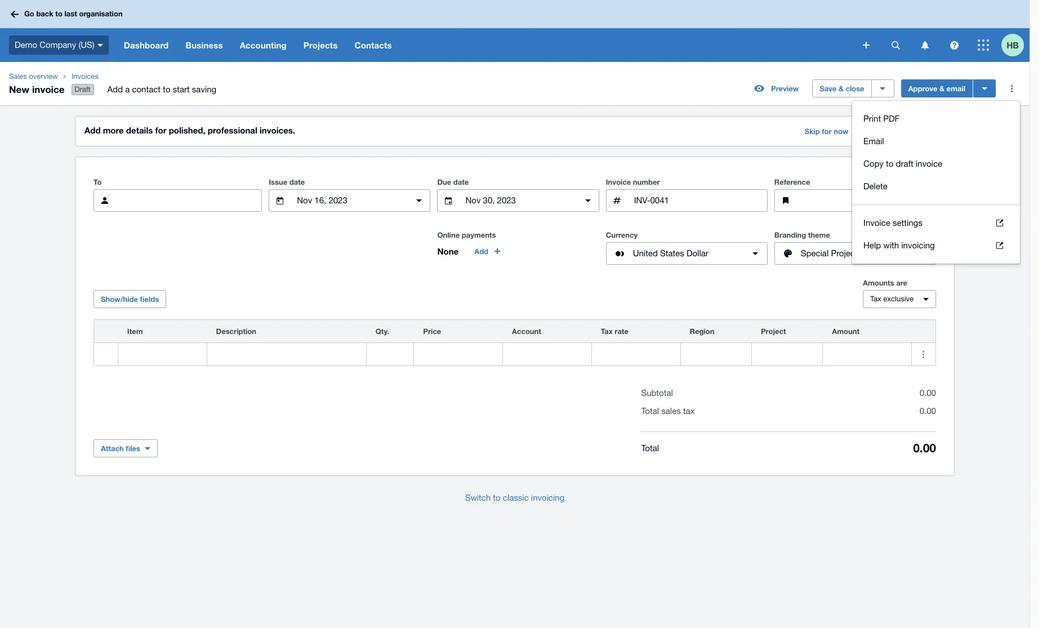 Task type: locate. For each thing, give the bounding box(es) containing it.
0.00
[[920, 388, 936, 398], [920, 406, 936, 416], [913, 441, 936, 455]]

accounting
[[240, 40, 287, 50]]

group containing print pdf
[[852, 101, 1020, 264]]

for left the polished,
[[155, 125, 166, 135]]

more line item options element
[[912, 320, 936, 343]]

sales
[[662, 406, 681, 416]]

exclusive
[[884, 295, 914, 303]]

add more details for polished, professional invoices.
[[85, 125, 295, 135]]

hb button
[[1002, 28, 1030, 62]]

details
[[126, 125, 153, 135], [890, 127, 913, 136]]

projects
[[304, 40, 338, 50], [831, 249, 862, 258]]

tax left rate
[[601, 327, 613, 336]]

save & close button
[[813, 80, 872, 98]]

1 & from the left
[[839, 84, 844, 93]]

& left "email"
[[940, 84, 945, 93]]

tax
[[683, 406, 695, 416]]

demo
[[15, 40, 37, 49]]

invoices
[[71, 72, 98, 81]]

0 vertical spatial 0.00
[[920, 388, 936, 398]]

sales overview
[[9, 72, 58, 81]]

attach files button
[[94, 440, 158, 458]]

draft
[[75, 85, 91, 94]]

business
[[186, 40, 223, 50]]

date right due
[[453, 178, 469, 187]]

last
[[65, 9, 77, 18]]

(us)
[[79, 40, 94, 49]]

list box containing print pdf
[[852, 101, 1020, 205]]

copy to draft invoice button
[[852, 153, 1020, 175]]

invoice inside group
[[864, 218, 891, 228]]

back
[[36, 9, 53, 18]]

add details button
[[867, 121, 921, 141]]

to inside button
[[886, 159, 894, 169]]

1 horizontal spatial projects
[[831, 249, 862, 258]]

more invoice options image
[[1001, 77, 1023, 100]]

0 horizontal spatial projects
[[304, 40, 338, 50]]

0 horizontal spatial tax
[[601, 327, 613, 336]]

0 horizontal spatial date
[[290, 178, 305, 187]]

invoice down email 'button'
[[916, 159, 943, 169]]

contacts button
[[346, 28, 400, 62]]

projects left contacts popup button
[[304, 40, 338, 50]]

1 horizontal spatial invoice
[[864, 218, 891, 228]]

2 date from the left
[[453, 178, 469, 187]]

save
[[820, 84, 837, 93]]

hb
[[1007, 40, 1019, 50]]

1 vertical spatial tax
[[601, 327, 613, 336]]

professional
[[208, 125, 257, 135]]

Description text field
[[207, 344, 366, 365]]

2 list box from the top
[[852, 205, 1020, 264]]

special projects
[[801, 249, 862, 258]]

saving
[[192, 85, 216, 94]]

1 horizontal spatial invoice
[[916, 159, 943, 169]]

0 vertical spatial invoice
[[32, 83, 65, 95]]

& right save
[[839, 84, 844, 93]]

show/hide fields button
[[94, 290, 166, 308]]

1 vertical spatial projects
[[831, 249, 862, 258]]

sales overview link
[[5, 71, 62, 82]]

svg image
[[11, 10, 19, 18], [978, 39, 989, 51], [892, 41, 900, 49], [950, 41, 959, 49], [97, 44, 103, 47]]

date right issue
[[290, 178, 305, 187]]

more date options image
[[577, 189, 599, 212]]

1 vertical spatial invoicing
[[531, 493, 565, 503]]

approve & email
[[909, 84, 966, 93]]

to left last
[[55, 9, 62, 18]]

add details
[[874, 127, 913, 136]]

0 horizontal spatial invoice
[[32, 83, 65, 95]]

details inside button
[[890, 127, 913, 136]]

Invoice number text field
[[633, 190, 767, 211]]

1 horizontal spatial &
[[940, 84, 945, 93]]

tax inside invoice line item list element
[[601, 327, 613, 336]]

amounts
[[863, 278, 895, 287]]

tax down "amounts"
[[871, 295, 882, 303]]

projects inside projects popup button
[[304, 40, 338, 50]]

attach files
[[101, 444, 140, 453]]

0 vertical spatial invoicing
[[902, 241, 935, 250]]

new invoice
[[9, 83, 65, 95]]

projects inside special projects popup button
[[831, 249, 862, 258]]

add left more
[[85, 125, 101, 135]]

0 horizontal spatial &
[[839, 84, 844, 93]]

1 vertical spatial 0.00
[[920, 406, 936, 416]]

number
[[633, 178, 660, 187]]

help
[[864, 241, 881, 250]]

navigation containing dashboard
[[115, 28, 855, 62]]

states
[[660, 249, 684, 258]]

0 vertical spatial projects
[[304, 40, 338, 50]]

online
[[437, 231, 460, 240]]

add for add details
[[874, 127, 888, 136]]

details down pdf
[[890, 127, 913, 136]]

add down payments
[[475, 247, 489, 256]]

0 vertical spatial tax
[[871, 295, 882, 303]]

tax inside popup button
[[871, 295, 882, 303]]

tax
[[871, 295, 882, 303], [601, 327, 613, 336]]

to
[[94, 178, 102, 187]]

united
[[633, 249, 658, 258]]

1 vertical spatial total
[[641, 443, 659, 453]]

0 horizontal spatial invoice
[[606, 178, 631, 187]]

Inventory item text field
[[118, 344, 207, 365]]

pdf
[[884, 114, 900, 123]]

1 horizontal spatial for
[[822, 127, 832, 136]]

invoice down overview on the top left of page
[[32, 83, 65, 95]]

invoice left number
[[606, 178, 631, 187]]

add left a
[[107, 85, 123, 94]]

to right switch
[[493, 493, 501, 503]]

1 horizontal spatial invoicing
[[902, 241, 935, 250]]

invoice up help
[[864, 218, 891, 228]]

tax exclusive
[[871, 295, 914, 303]]

project
[[761, 327, 786, 336]]

close
[[846, 84, 865, 93]]

show/hide fields
[[101, 295, 159, 304]]

add a contact to start saving
[[107, 85, 216, 94]]

go back to last organisation
[[24, 9, 123, 18]]

projects button
[[295, 28, 346, 62]]

help with invoicing link
[[852, 234, 1020, 257]]

projects left help
[[831, 249, 862, 258]]

Quantity field
[[367, 344, 414, 365]]

1 list box from the top
[[852, 101, 1020, 205]]

total down subtotal
[[641, 406, 659, 416]]

navigation
[[115, 28, 855, 62]]

overview
[[29, 72, 58, 81]]

None field
[[118, 343, 207, 366]]

1 horizontal spatial details
[[890, 127, 913, 136]]

dashboard link
[[115, 28, 177, 62]]

total down total sales tax
[[641, 443, 659, 453]]

to left draft
[[886, 159, 894, 169]]

1 total from the top
[[641, 406, 659, 416]]

business button
[[177, 28, 231, 62]]

1 date from the left
[[290, 178, 305, 187]]

banner containing hb
[[0, 0, 1030, 62]]

for left now
[[822, 127, 832, 136]]

with
[[884, 241, 899, 250]]

1 vertical spatial invoice
[[864, 218, 891, 228]]

tax for tax rate
[[601, 327, 613, 336]]

invoicing right classic
[[531, 493, 565, 503]]

for
[[155, 125, 166, 135], [822, 127, 832, 136]]

switch to classic invoicing
[[465, 493, 565, 503]]

list box
[[852, 101, 1020, 205], [852, 205, 1020, 264]]

svg image up close
[[863, 42, 870, 48]]

company
[[40, 40, 76, 49]]

go
[[24, 9, 34, 18]]

account
[[512, 327, 541, 336]]

invoice for invoice number
[[606, 178, 631, 187]]

0 vertical spatial total
[[641, 406, 659, 416]]

to inside banner
[[55, 9, 62, 18]]

due date
[[437, 178, 469, 187]]

theme
[[808, 231, 830, 240]]

branding
[[775, 231, 806, 240]]

2 total from the top
[[641, 443, 659, 453]]

switch to classic invoicing button
[[456, 487, 574, 509]]

svg image up approve
[[922, 41, 929, 49]]

& inside approve & email button
[[940, 84, 945, 93]]

tax rate
[[601, 327, 629, 336]]

invoice line item list element
[[94, 320, 936, 366]]

attach
[[101, 444, 124, 453]]

invoicing down 'settings'
[[902, 241, 935, 250]]

0 horizontal spatial invoicing
[[531, 493, 565, 503]]

files
[[126, 444, 140, 453]]

1 horizontal spatial tax
[[871, 295, 882, 303]]

& inside save & close button
[[839, 84, 844, 93]]

1 horizontal spatial date
[[453, 178, 469, 187]]

invoice for invoice settings
[[864, 218, 891, 228]]

print pdf button
[[852, 108, 1020, 130]]

&
[[839, 84, 844, 93], [940, 84, 945, 93]]

group
[[852, 101, 1020, 264]]

2 & from the left
[[940, 84, 945, 93]]

details right more
[[126, 125, 153, 135]]

united states dollar button
[[606, 242, 768, 265]]

add up email
[[874, 127, 888, 136]]

svg image
[[922, 41, 929, 49], [863, 42, 870, 48]]

1 vertical spatial invoice
[[916, 159, 943, 169]]

banner
[[0, 0, 1030, 62]]

1 horizontal spatial svg image
[[922, 41, 929, 49]]

invoice
[[606, 178, 631, 187], [864, 218, 891, 228]]

invoicing inside button
[[531, 493, 565, 503]]

0 vertical spatial invoice
[[606, 178, 631, 187]]

amount
[[832, 327, 860, 336]]

total for total sales tax
[[641, 406, 659, 416]]

dollar
[[687, 249, 709, 258]]

to
[[55, 9, 62, 18], [163, 85, 170, 94], [886, 159, 894, 169], [493, 493, 501, 503]]

0 horizontal spatial for
[[155, 125, 166, 135]]

invoice inside button
[[916, 159, 943, 169]]

date
[[290, 178, 305, 187], [453, 178, 469, 187]]



Task type: describe. For each thing, give the bounding box(es) containing it.
Issue date text field
[[296, 190, 404, 211]]

add for add a contact to start saving
[[107, 85, 123, 94]]

qty.
[[376, 327, 389, 336]]

for inside button
[[822, 127, 832, 136]]

contact element
[[94, 189, 262, 212]]

list box containing invoice settings
[[852, 205, 1020, 264]]

0.00 for subtotal
[[920, 388, 936, 398]]

approve
[[909, 84, 938, 93]]

dashboard
[[124, 40, 169, 50]]

more date options image
[[408, 189, 431, 212]]

invoices.
[[260, 125, 295, 135]]

start
[[173, 85, 190, 94]]

none
[[437, 246, 459, 256]]

to left "start"
[[163, 85, 170, 94]]

more
[[103, 125, 124, 135]]

united states dollar
[[633, 249, 709, 258]]

delete
[[864, 181, 888, 191]]

skip for now button
[[798, 122, 856, 140]]

Due date text field
[[465, 190, 572, 211]]

total for total
[[641, 443, 659, 453]]

preview button
[[748, 80, 806, 98]]

contact
[[132, 85, 161, 94]]

approve & email button
[[901, 80, 973, 98]]

date for issue date
[[290, 178, 305, 187]]

accounting button
[[231, 28, 295, 62]]

total sales tax
[[641, 406, 695, 416]]

currency
[[606, 231, 638, 240]]

print pdf
[[864, 114, 900, 123]]

switch
[[465, 493, 491, 503]]

To text field
[[121, 190, 262, 211]]

help with invoicing
[[864, 241, 935, 250]]

demo company (us)
[[15, 40, 94, 49]]

settings
[[893, 218, 923, 228]]

tax for tax exclusive
[[871, 295, 882, 303]]

save & close
[[820, 84, 865, 93]]

0.00 for total sales tax
[[920, 406, 936, 416]]

add for add more details for polished, professional invoices.
[[85, 125, 101, 135]]

Amount field
[[823, 344, 912, 365]]

invoices link
[[67, 71, 225, 82]]

2 vertical spatial 0.00
[[913, 441, 936, 455]]

online payments
[[437, 231, 496, 240]]

date for due date
[[453, 178, 469, 187]]

add button
[[468, 242, 509, 260]]

invoice number
[[606, 178, 660, 187]]

Reference text field
[[802, 190, 936, 211]]

classic
[[503, 493, 529, 503]]

sales
[[9, 72, 27, 81]]

issue
[[269, 178, 287, 187]]

add for add
[[475, 247, 489, 256]]

& for email
[[940, 84, 945, 93]]

0 horizontal spatial details
[[126, 125, 153, 135]]

add more details for polished, professional invoices. status
[[76, 117, 954, 146]]

description
[[216, 327, 256, 336]]

price
[[423, 327, 441, 336]]

item
[[127, 327, 143, 336]]

& for close
[[839, 84, 844, 93]]

show/hide
[[101, 295, 138, 304]]

polished,
[[169, 125, 205, 135]]

skip
[[805, 127, 820, 136]]

skip for now
[[805, 127, 849, 136]]

branding theme
[[775, 231, 830, 240]]

print
[[864, 114, 881, 123]]

subtotal
[[641, 388, 673, 398]]

demo company (us) button
[[0, 28, 115, 62]]

svg image inside demo company (us) popup button
[[97, 44, 103, 47]]

special
[[801, 249, 829, 258]]

new
[[9, 83, 29, 95]]

region
[[690, 327, 715, 336]]

delete button
[[852, 175, 1020, 198]]

invoice settings link
[[852, 212, 1020, 234]]

tax exclusive button
[[863, 290, 936, 308]]

now
[[834, 127, 849, 136]]

contacts
[[355, 40, 392, 50]]

email button
[[852, 130, 1020, 153]]

to inside button
[[493, 493, 501, 503]]

copy to draft invoice
[[864, 159, 943, 169]]

a
[[125, 85, 130, 94]]

invoice number element
[[606, 189, 768, 212]]

draft
[[896, 159, 914, 169]]

special projects button
[[775, 242, 936, 265]]

email
[[864, 136, 884, 146]]

fields
[[140, 295, 159, 304]]

payments
[[462, 231, 496, 240]]

0 horizontal spatial svg image
[[863, 42, 870, 48]]

navigation inside banner
[[115, 28, 855, 62]]

copy
[[864, 159, 884, 169]]

are
[[897, 278, 908, 287]]

svg image inside 'go back to last organisation' link
[[11, 10, 19, 18]]

invoice settings
[[864, 218, 923, 228]]

rate
[[615, 327, 629, 336]]

more line item options image
[[912, 343, 935, 366]]

preview
[[771, 84, 799, 93]]

go back to last organisation link
[[7, 4, 129, 24]]



Task type: vqa. For each thing, say whether or not it's contained in the screenshot.
(REQUIRED)
no



